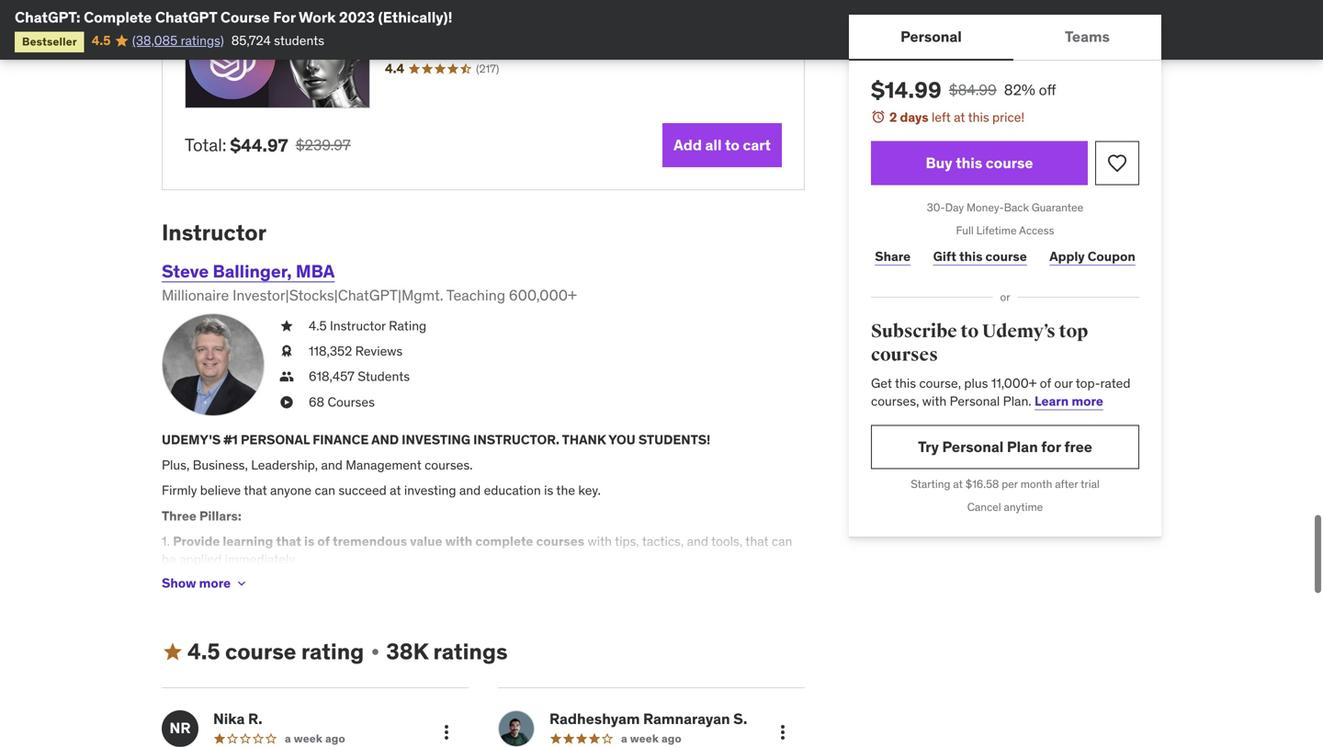 Task type: describe. For each thing, give the bounding box(es) containing it.
off
[[1039, 80, 1057, 99]]

add all to cart button
[[663, 123, 782, 167]]

steve ballinger, mba millionaire investor|stocks|chatgpt|mgmt. teaching 600,000+
[[162, 260, 577, 305]]

xsmall image left '38k'
[[368, 645, 383, 659]]

a for r.
[[285, 732, 291, 746]]

show more
[[162, 575, 231, 592]]

chatgpt: complete chatgpt course for work 2023 (ethically)!
[[15, 8, 453, 27]]

learn more link
[[1035, 393, 1104, 409]]

68 courses
[[309, 394, 375, 410]]

trial
[[1081, 477, 1100, 491]]

investing
[[402, 432, 471, 448]]

plan.
[[1004, 393, 1032, 409]]

the
[[557, 482, 575, 499]]

chatgpt: for chatgpt: absolute guide to ai assistants any industry (2023)
[[385, 2, 451, 21]]

day
[[946, 200, 964, 215]]

chatgpt: for chatgpt: complete chatgpt course for work 2023 (ethically)!
[[15, 8, 80, 27]]

xsmall image for 118,352 reviews
[[279, 343, 294, 361]]

rating
[[389, 318, 427, 334]]

provide
[[173, 533, 220, 550]]

gift this course
[[934, 248, 1028, 265]]

students!
[[639, 432, 711, 448]]

1 vertical spatial courses
[[536, 533, 585, 550]]

and inside with tips, tactics, and tools, that can be applied immediately.
[[687, 533, 709, 550]]

money-
[[967, 200, 1005, 215]]

plan
[[1007, 437, 1039, 456]]

any
[[385, 20, 415, 39]]

absolute
[[454, 2, 517, 21]]

share
[[875, 248, 911, 265]]

days
[[900, 109, 929, 125]]

try personal plan for free
[[918, 437, 1093, 456]]

to inside button
[[725, 136, 740, 154]]

radheshyam
[[550, 710, 640, 728]]

access
[[1020, 223, 1055, 238]]

assistants
[[598, 2, 672, 21]]

tools, that
[[712, 533, 769, 550]]

learning that
[[223, 533, 301, 550]]

courses,
[[871, 393, 920, 409]]

chatgpt: absolute guide to ai assistants any industry (2023)
[[385, 2, 672, 39]]

2
[[890, 109, 898, 125]]

ago for r.
[[325, 732, 346, 746]]

show more button
[[162, 565, 249, 602]]

r.
[[248, 710, 263, 728]]

and
[[371, 432, 399, 448]]

ramnarayan
[[643, 710, 730, 728]]

0 horizontal spatial is
[[304, 533, 315, 550]]

600,000+
[[509, 286, 577, 305]]

ago for ramnarayan
[[662, 732, 682, 746]]

that
[[244, 482, 267, 499]]

udemy's
[[162, 432, 221, 448]]

udemy's
[[983, 320, 1056, 343]]

students
[[274, 32, 325, 49]]

is inside udemy's #1 personal finance and investing instructor. thank you students! plus, business, leadership, and management courses. firmly believe that anyone can succeed at investing and education is the key. three pillars:
[[544, 482, 554, 499]]

guarantee
[[1032, 200, 1084, 215]]

xsmall image left 68
[[279, 393, 294, 411]]

complete
[[476, 533, 534, 550]]

rating
[[301, 638, 364, 666]]

cancel
[[968, 500, 1002, 514]]

alarm image
[[871, 109, 886, 124]]

free
[[1065, 437, 1093, 456]]

a week ago for r.
[[285, 732, 346, 746]]

buy this course
[[926, 154, 1034, 172]]

to inside chatgpt: absolute guide to ai assistants any industry (2023)
[[563, 2, 578, 21]]

2 days left at this price!
[[890, 109, 1025, 125]]

additional actions for review by nika r. image
[[436, 721, 458, 744]]

30-day money-back guarantee full lifetime access
[[927, 200, 1084, 238]]

all
[[706, 136, 722, 154]]

steve ballinger, mba link
[[162, 260, 335, 282]]

2 vertical spatial personal
[[943, 437, 1004, 456]]

ratings)
[[181, 32, 224, 49]]

back
[[1005, 200, 1030, 215]]

coupon
[[1088, 248, 1136, 265]]

udemy's #1 personal finance and investing instructor. thank you students! plus, business, leadership, and management courses. firmly believe that anyone can succeed at investing and education is the key. three pillars:
[[162, 432, 711, 524]]

tremendous
[[333, 533, 407, 550]]

course
[[220, 8, 270, 27]]

nika
[[213, 710, 245, 728]]

after
[[1056, 477, 1079, 491]]

gift this course link
[[930, 238, 1031, 275]]

to inside subscribe to udemy's top courses
[[961, 320, 979, 343]]

learn more
[[1035, 393, 1104, 409]]

our
[[1055, 375, 1073, 391]]

more for show more
[[199, 575, 231, 592]]

ai
[[581, 2, 595, 21]]

4.5 course rating
[[188, 638, 364, 666]]

personal
[[241, 432, 310, 448]]

68
[[309, 394, 325, 410]]

this for get
[[895, 375, 917, 391]]

investor|stocks|chatgpt|mgmt.
[[233, 286, 444, 305]]

tab list containing personal
[[849, 15, 1162, 61]]

(217)
[[476, 62, 499, 76]]



Task type: locate. For each thing, give the bounding box(es) containing it.
4.5 for 4.5 course rating
[[188, 638, 220, 666]]

xsmall image down "investor|stocks|chatgpt|mgmt."
[[279, 317, 294, 335]]

starting
[[911, 477, 951, 491]]

1 vertical spatial personal
[[950, 393, 1000, 409]]

xsmall image inside show more button
[[235, 576, 249, 591]]

more inside show more button
[[199, 575, 231, 592]]

personal up $16.58
[[943, 437, 1004, 456]]

618,457
[[309, 368, 355, 385]]

more for learn more
[[1072, 393, 1104, 409]]

0 horizontal spatial 4.5
[[92, 32, 111, 49]]

for
[[1042, 437, 1062, 456]]

$16.58
[[966, 477, 1000, 491]]

of left tremendous
[[318, 533, 330, 550]]

this for buy
[[956, 154, 983, 172]]

top-
[[1076, 375, 1101, 391]]

chatgpt: right the 2023
[[385, 2, 451, 21]]

reviews
[[355, 343, 403, 360]]

chatgpt: inside chatgpt: absolute guide to ai assistants any industry (2023)
[[385, 2, 451, 21]]

a down radheshyam ramnarayan s.
[[621, 732, 628, 746]]

instructor.
[[474, 432, 560, 448]]

a week ago down rating
[[285, 732, 346, 746]]

ago down rating
[[325, 732, 346, 746]]

course inside button
[[986, 154, 1034, 172]]

2023
[[339, 8, 375, 27]]

instructor up "steve" on the left top of page
[[162, 219, 267, 246]]

personal
[[901, 27, 962, 46], [950, 393, 1000, 409], [943, 437, 1004, 456]]

week
[[294, 732, 323, 746], [630, 732, 659, 746]]

0 vertical spatial personal
[[901, 27, 962, 46]]

0 horizontal spatial instructor
[[162, 219, 267, 246]]

4.5
[[92, 32, 111, 49], [309, 318, 327, 334], [188, 638, 220, 666]]

85,724
[[231, 32, 271, 49]]

1 xsmall image from the top
[[279, 343, 294, 361]]

medium image
[[162, 641, 184, 663]]

can inside with tips, tactics, and tools, that can be applied immediately.
[[772, 533, 793, 550]]

2 a week ago from the left
[[621, 732, 682, 746]]

add all to cart
[[674, 136, 771, 154]]

1 horizontal spatial week
[[630, 732, 659, 746]]

1 vertical spatial 4.5
[[309, 318, 327, 334]]

apply coupon button
[[1046, 238, 1140, 275]]

1 vertical spatial and
[[459, 482, 481, 499]]

0 vertical spatial of
[[1040, 375, 1052, 391]]

2 horizontal spatial with
[[923, 393, 947, 409]]

is
[[544, 482, 554, 499], [304, 533, 315, 550]]

with down course, in the bottom of the page
[[923, 393, 947, 409]]

0 horizontal spatial week
[[294, 732, 323, 746]]

ago down the 'ramnarayan' at the bottom of page
[[662, 732, 682, 746]]

38k ratings
[[386, 638, 508, 666]]

1 vertical spatial instructor
[[330, 318, 386, 334]]

xsmall image
[[279, 343, 294, 361], [279, 368, 294, 386]]

firmly
[[162, 482, 197, 499]]

4.5 up 118,352
[[309, 318, 327, 334]]

xsmall image left 118,352
[[279, 343, 294, 361]]

$44.97
[[230, 134, 288, 156]]

personal button
[[849, 15, 1014, 59]]

instructor
[[162, 219, 267, 246], [330, 318, 386, 334]]

0 horizontal spatial more
[[199, 575, 231, 592]]

can right anyone
[[315, 482, 335, 499]]

xsmall image for 618,457 students
[[279, 368, 294, 386]]

217 reviews element
[[476, 61, 499, 77]]

this for gift
[[960, 248, 983, 265]]

xsmall image down immediately.
[[235, 576, 249, 591]]

0 vertical spatial is
[[544, 482, 554, 499]]

(2023)
[[480, 20, 526, 39]]

gift
[[934, 248, 957, 265]]

0 vertical spatial instructor
[[162, 219, 267, 246]]

0 horizontal spatial courses
[[536, 533, 585, 550]]

add
[[674, 136, 702, 154]]

s.
[[734, 710, 748, 728]]

0 vertical spatial to
[[563, 2, 578, 21]]

0 vertical spatial can
[[315, 482, 335, 499]]

at right left
[[954, 109, 966, 125]]

0 horizontal spatial a week ago
[[285, 732, 346, 746]]

to left ai
[[563, 2, 578, 21]]

1 horizontal spatial with
[[588, 533, 612, 550]]

and down finance on the bottom left
[[321, 457, 343, 474]]

with inside 'get this course, plus 11,000+ of our top-rated courses, with personal plan.'
[[923, 393, 947, 409]]

this right gift
[[960, 248, 983, 265]]

at
[[954, 109, 966, 125], [954, 477, 963, 491], [390, 482, 401, 499]]

2 vertical spatial and
[[687, 533, 709, 550]]

0 horizontal spatial of
[[318, 533, 330, 550]]

to left udemy's
[[961, 320, 979, 343]]

0 horizontal spatial and
[[321, 457, 343, 474]]

1 horizontal spatial to
[[725, 136, 740, 154]]

2 vertical spatial to
[[961, 320, 979, 343]]

chatgpt:
[[385, 2, 451, 21], [15, 8, 80, 27]]

more
[[1072, 393, 1104, 409], [199, 575, 231, 592]]

and right tactics,
[[687, 533, 709, 550]]

at left $16.58
[[954, 477, 963, 491]]

1 vertical spatial can
[[772, 533, 793, 550]]

1.
[[162, 533, 170, 550]]

30-
[[927, 200, 946, 215]]

4.5 down complete
[[92, 32, 111, 49]]

left
[[932, 109, 951, 125]]

0 horizontal spatial a
[[285, 732, 291, 746]]

get
[[871, 375, 892, 391]]

anyone
[[270, 482, 312, 499]]

believe
[[200, 482, 241, 499]]

118,352
[[309, 343, 352, 360]]

4.5 for 4.5
[[92, 32, 111, 49]]

with right value
[[446, 533, 473, 550]]

starting at $16.58 per month after trial cancel anytime
[[911, 477, 1100, 514]]

this up courses,
[[895, 375, 917, 391]]

students
[[358, 368, 410, 385]]

1 horizontal spatial can
[[772, 533, 793, 550]]

0 vertical spatial and
[[321, 457, 343, 474]]

nr
[[170, 719, 191, 738]]

to right all
[[725, 136, 740, 154]]

a week ago down radheshyam ramnarayan s.
[[621, 732, 682, 746]]

rated
[[1101, 375, 1131, 391]]

1 vertical spatial xsmall image
[[279, 368, 294, 386]]

personal up $14.99
[[901, 27, 962, 46]]

4.5 right medium image on the bottom left
[[188, 638, 220, 666]]

11,000+
[[992, 375, 1037, 391]]

course up back
[[986, 154, 1034, 172]]

additional actions for review by radheshyam ramnarayan s. image
[[772, 721, 794, 744]]

0 horizontal spatial with
[[446, 533, 473, 550]]

0 horizontal spatial chatgpt:
[[15, 8, 80, 27]]

ratings
[[433, 638, 508, 666]]

this inside 'get this course, plus 11,000+ of our top-rated courses, with personal plan.'
[[895, 375, 917, 391]]

courses
[[328, 394, 375, 410]]

personal inside 'get this course, plus 11,000+ of our top-rated courses, with personal plan.'
[[950, 393, 1000, 409]]

2 horizontal spatial to
[[961, 320, 979, 343]]

0 vertical spatial more
[[1072, 393, 1104, 409]]

apply
[[1050, 248, 1085, 265]]

with
[[923, 393, 947, 409], [446, 533, 473, 550], [588, 533, 612, 550]]

week for r.
[[294, 732, 323, 746]]

1 ago from the left
[[325, 732, 346, 746]]

millionaire
[[162, 286, 229, 305]]

2 horizontal spatial 4.5
[[309, 318, 327, 334]]

can inside udemy's #1 personal finance and investing instructor. thank you students! plus, business, leadership, and management courses. firmly believe that anyone can succeed at investing and education is the key. three pillars:
[[315, 482, 335, 499]]

1 horizontal spatial of
[[1040, 375, 1052, 391]]

0 vertical spatial xsmall image
[[279, 343, 294, 361]]

instructor up 118,352 reviews
[[330, 318, 386, 334]]

1 vertical spatial to
[[725, 136, 740, 154]]

buy this course button
[[871, 141, 1088, 185]]

1 week from the left
[[294, 732, 323, 746]]

1 horizontal spatial instructor
[[330, 318, 386, 334]]

2 ago from the left
[[662, 732, 682, 746]]

personal inside button
[[901, 27, 962, 46]]

1 horizontal spatial is
[[544, 482, 554, 499]]

buy
[[926, 154, 953, 172]]

finance
[[313, 432, 369, 448]]

2 xsmall image from the top
[[279, 368, 294, 386]]

week down radheshyam ramnarayan s.
[[630, 732, 659, 746]]

more down "top-"
[[1072, 393, 1104, 409]]

1 vertical spatial of
[[318, 533, 330, 550]]

4.5 instructor rating
[[309, 318, 427, 334]]

0 vertical spatial course
[[986, 154, 1034, 172]]

2 horizontal spatial and
[[687, 533, 709, 550]]

investing
[[404, 482, 456, 499]]

with inside with tips, tactics, and tools, that can be applied immediately.
[[588, 533, 612, 550]]

at down management
[[390, 482, 401, 499]]

1 a from the left
[[285, 732, 291, 746]]

teaching
[[447, 286, 506, 305]]

1 horizontal spatial and
[[459, 482, 481, 499]]

business,
[[193, 457, 248, 474]]

apply coupon
[[1050, 248, 1136, 265]]

or
[[1001, 290, 1011, 304]]

this down $84.99
[[969, 109, 990, 125]]

leadership,
[[251, 457, 318, 474]]

at inside udemy's #1 personal finance and investing instructor. thank you students! plus, business, leadership, and management courses. firmly believe that anyone can succeed at investing and education is the key. three pillars:
[[390, 482, 401, 499]]

a down 4.5 course rating
[[285, 732, 291, 746]]

is left the
[[544, 482, 554, 499]]

courses down the
[[536, 533, 585, 550]]

0 horizontal spatial ago
[[325, 732, 346, 746]]

per
[[1002, 477, 1018, 491]]

tips,
[[615, 533, 640, 550]]

bestseller
[[22, 34, 77, 49]]

1 horizontal spatial a
[[621, 732, 628, 746]]

2 week from the left
[[630, 732, 659, 746]]

wishlist image
[[1107, 152, 1129, 174]]

1 horizontal spatial 4.5
[[188, 638, 220, 666]]

subscribe
[[871, 320, 958, 343]]

xsmall image
[[279, 317, 294, 335], [279, 393, 294, 411], [235, 576, 249, 591], [368, 645, 383, 659]]

with left tips,
[[588, 533, 612, 550]]

management
[[346, 457, 422, 474]]

chatgpt: up bestseller
[[15, 8, 80, 27]]

at inside starting at $16.58 per month after trial cancel anytime
[[954, 477, 963, 491]]

this right buy
[[956, 154, 983, 172]]

be
[[162, 551, 176, 568]]

courses inside subscribe to udemy's top courses
[[871, 344, 938, 366]]

you
[[609, 432, 636, 448]]

1 vertical spatial is
[[304, 533, 315, 550]]

tab list
[[849, 15, 1162, 61]]

steve ballinger, mba image
[[162, 313, 265, 416]]

0 vertical spatial courses
[[871, 344, 938, 366]]

2 a from the left
[[621, 732, 628, 746]]

course down lifetime
[[986, 248, 1028, 265]]

course for gift this course
[[986, 248, 1028, 265]]

month
[[1021, 477, 1053, 491]]

4.5 for 4.5 instructor rating
[[309, 318, 327, 334]]

course for buy this course
[[986, 154, 1034, 172]]

education
[[484, 482, 541, 499]]

1 horizontal spatial chatgpt:
[[385, 2, 451, 21]]

0 horizontal spatial can
[[315, 482, 335, 499]]

ballinger,
[[213, 260, 292, 282]]

steve
[[162, 260, 209, 282]]

2 vertical spatial 4.5
[[188, 638, 220, 666]]

chatgpt
[[155, 8, 217, 27]]

to
[[563, 2, 578, 21], [725, 136, 740, 154], [961, 320, 979, 343]]

85,724 students
[[231, 32, 325, 49]]

plus
[[965, 375, 989, 391]]

courses down subscribe
[[871, 344, 938, 366]]

1 horizontal spatial ago
[[662, 732, 682, 746]]

show
[[162, 575, 196, 592]]

1 horizontal spatial more
[[1072, 393, 1104, 409]]

week for ramnarayan
[[630, 732, 659, 746]]

ago
[[325, 732, 346, 746], [662, 732, 682, 746]]

and down courses. on the bottom
[[459, 482, 481, 499]]

cart
[[743, 136, 771, 154]]

1 horizontal spatial a week ago
[[621, 732, 682, 746]]

$14.99 $84.99 82% off
[[871, 76, 1057, 104]]

personal down plus
[[950, 393, 1000, 409]]

a for ramnarayan
[[621, 732, 628, 746]]

price!
[[993, 109, 1025, 125]]

2 vertical spatial course
[[225, 638, 296, 666]]

this inside button
[[956, 154, 983, 172]]

xsmall image left 618,457
[[279, 368, 294, 386]]

1 horizontal spatial courses
[[871, 344, 938, 366]]

can right the "tools, that"
[[772, 533, 793, 550]]

0 horizontal spatial to
[[563, 2, 578, 21]]

0 vertical spatial 4.5
[[92, 32, 111, 49]]

more down applied at the bottom of the page
[[199, 575, 231, 592]]

of left our
[[1040, 375, 1052, 391]]

a week ago for ramnarayan
[[621, 732, 682, 746]]

(38,085
[[132, 32, 178, 49]]

course up r.
[[225, 638, 296, 666]]

1 vertical spatial course
[[986, 248, 1028, 265]]

week down rating
[[294, 732, 323, 746]]

work
[[299, 8, 336, 27]]

of inside 'get this course, plus 11,000+ of our top-rated courses, with personal plan.'
[[1040, 375, 1052, 391]]

1 a week ago from the left
[[285, 732, 346, 746]]

is right learning that
[[304, 533, 315, 550]]

thank
[[562, 432, 606, 448]]

1 vertical spatial more
[[199, 575, 231, 592]]



Task type: vqa. For each thing, say whether or not it's contained in the screenshot.
Starting
yes



